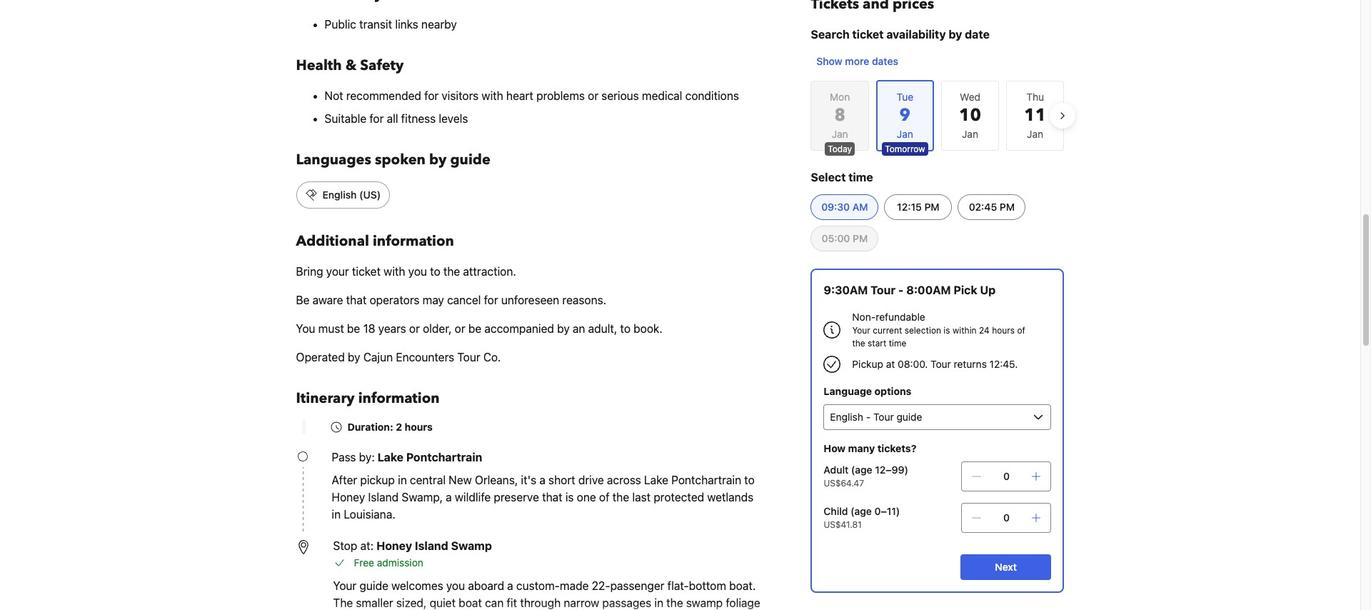 Task type: describe. For each thing, give the bounding box(es) containing it.
english
[[323, 189, 357, 201]]

after pickup in central new orleans, it's a short drive across lake pontchartrain to honey island swamp, a wildlife preserve that is one of the last protected wetlands in louisiana.
[[332, 474, 755, 521]]

0 horizontal spatial ticket
[[352, 265, 381, 278]]

all
[[387, 112, 398, 125]]

1 horizontal spatial ticket
[[853, 28, 884, 41]]

public transit links nearby
[[325, 18, 457, 31]]

&
[[345, 56, 357, 75]]

at
[[886, 358, 895, 370]]

wildlife
[[455, 491, 491, 504]]

be
[[296, 294, 310, 306]]

05:00 pm
[[822, 232, 868, 244]]

aware
[[313, 294, 343, 306]]

1 be from the left
[[347, 322, 360, 335]]

safety
[[360, 56, 404, 75]]

cajun
[[363, 351, 393, 364]]

02:45
[[969, 201, 997, 213]]

suitable for all fitness levels
[[325, 112, 468, 125]]

nearby
[[421, 18, 457, 31]]

transit
[[359, 18, 392, 31]]

unforeseen
[[501, 294, 560, 306]]

adult (age 12–99) us$64.47
[[824, 464, 909, 489]]

1 horizontal spatial tour
[[871, 284, 896, 296]]

by left date
[[949, 28, 962, 41]]

0 for child (age 0–11)
[[1004, 511, 1010, 524]]

operated by cajun encounters tour co.
[[296, 351, 501, 364]]

pick
[[954, 284, 978, 296]]

adult
[[824, 464, 849, 476]]

pass by: lake pontchartrain
[[332, 451, 482, 464]]

you must be 18 years or older, or be accompanied by an adult, to book.
[[296, 322, 663, 335]]

itinerary information
[[296, 389, 440, 408]]

by left the an
[[557, 322, 570, 335]]

0 vertical spatial for
[[424, 89, 439, 102]]

show
[[817, 55, 843, 67]]

date
[[965, 28, 990, 41]]

today
[[828, 144, 852, 154]]

heart
[[506, 89, 534, 102]]

child (age 0–11) us$41.81
[[824, 505, 900, 530]]

operators
[[370, 294, 420, 306]]

adult,
[[588, 322, 617, 335]]

how many tickets?
[[824, 442, 917, 454]]

12:45.
[[990, 358, 1018, 370]]

free admission
[[354, 556, 424, 569]]

08:00.
[[898, 358, 928, 370]]

that inside after pickup in central new orleans, it's a short drive across lake pontchartrain to honey island swamp, a wildlife preserve that is one of the last protected wetlands in louisiana.
[[542, 491, 563, 504]]

of inside "non-refundable your current selection is within 24 hours of the start time"
[[1018, 325, 1026, 336]]

information for additional information
[[373, 231, 454, 251]]

-
[[899, 284, 904, 296]]

pontchartrain inside after pickup in central new orleans, it's a short drive across lake pontchartrain to honey island swamp, a wildlife preserve that is one of the last protected wetlands in louisiana.
[[672, 474, 742, 486]]

9:30am
[[824, 284, 868, 296]]

admission
[[377, 556, 424, 569]]

by left cajun
[[348, 351, 360, 364]]

jan for 11
[[1027, 128, 1044, 140]]

within
[[953, 325, 977, 336]]

search ticket availability by date
[[811, 28, 990, 41]]

pass
[[332, 451, 356, 464]]

duration:
[[348, 421, 393, 433]]

child
[[824, 505, 848, 517]]

0 vertical spatial pontchartrain
[[406, 451, 482, 464]]

island inside after pickup in central new orleans, it's a short drive across lake pontchartrain to honey island swamp, a wildlife preserve that is one of the last protected wetlands in louisiana.
[[368, 491, 399, 504]]

years
[[378, 322, 406, 335]]

is inside "non-refundable your current selection is within 24 hours of the start time"
[[944, 325, 951, 336]]

thu 11 jan
[[1025, 91, 1047, 140]]

book.
[[634, 322, 663, 335]]

public
[[325, 18, 356, 31]]

not
[[325, 89, 343, 102]]

18
[[363, 322, 375, 335]]

0 horizontal spatial to
[[430, 265, 441, 278]]

1 vertical spatial with
[[384, 265, 405, 278]]

us$41.81
[[824, 519, 862, 530]]

mon
[[830, 91, 850, 103]]

duration: 2 hours
[[348, 421, 433, 433]]

you
[[408, 265, 427, 278]]

stop
[[333, 539, 357, 552]]

jan for 10
[[962, 128, 979, 140]]

suitable
[[325, 112, 367, 125]]

0 horizontal spatial the
[[444, 265, 460, 278]]

free
[[354, 556, 374, 569]]

0 horizontal spatial in
[[332, 508, 341, 521]]

how
[[824, 442, 846, 454]]

new
[[449, 474, 472, 486]]

fitness
[[401, 112, 436, 125]]

thu
[[1027, 91, 1044, 103]]

at:
[[360, 539, 374, 552]]

09:30 am
[[822, 201, 868, 213]]

is inside after pickup in central new orleans, it's a short drive across lake pontchartrain to honey island swamp, a wildlife preserve that is one of the last protected wetlands in louisiana.
[[566, 491, 574, 504]]

reasons.
[[563, 294, 607, 306]]

09:30
[[822, 201, 850, 213]]

dates
[[872, 55, 899, 67]]

availability
[[887, 28, 946, 41]]

05:00
[[822, 232, 850, 244]]

search
[[811, 28, 850, 41]]

1 horizontal spatial island
[[415, 539, 448, 552]]

show more dates button
[[811, 49, 904, 74]]

refundable
[[876, 311, 926, 323]]

non-
[[853, 311, 876, 323]]

older,
[[423, 322, 452, 335]]

1 vertical spatial honey
[[377, 539, 412, 552]]



Task type: locate. For each thing, give the bounding box(es) containing it.
0 vertical spatial lake
[[378, 451, 404, 464]]

1 0 from the top
[[1004, 470, 1010, 482]]

to for accompanied
[[620, 322, 631, 335]]

to
[[430, 265, 441, 278], [620, 322, 631, 335], [745, 474, 755, 486]]

(age inside adult (age 12–99) us$64.47
[[851, 464, 873, 476]]

a down new in the left of the page
[[446, 491, 452, 504]]

hours right 24 at the right of the page
[[992, 325, 1015, 336]]

pm for 02:45 pm
[[1000, 201, 1015, 213]]

2 0 from the top
[[1004, 511, 1010, 524]]

1 horizontal spatial a
[[540, 474, 546, 486]]

itinerary
[[296, 389, 355, 408]]

2 jan from the left
[[962, 128, 979, 140]]

across
[[607, 474, 641, 486]]

0 vertical spatial honey
[[332, 491, 365, 504]]

1 horizontal spatial to
[[620, 322, 631, 335]]

1 vertical spatial pontchartrain
[[672, 474, 742, 486]]

to right you
[[430, 265, 441, 278]]

jan down 10
[[962, 128, 979, 140]]

0 vertical spatial that
[[346, 294, 367, 306]]

to inside after pickup in central new orleans, it's a short drive across lake pontchartrain to honey island swamp, a wildlife preserve that is one of the last protected wetlands in louisiana.
[[745, 474, 755, 486]]

that right the "aware"
[[346, 294, 367, 306]]

for left all
[[370, 112, 384, 125]]

1 vertical spatial of
[[599, 491, 610, 504]]

louisiana.
[[344, 508, 396, 521]]

10
[[959, 104, 982, 127]]

lake
[[378, 451, 404, 464], [644, 474, 669, 486]]

medical
[[642, 89, 683, 102]]

more
[[845, 55, 870, 67]]

encounters
[[396, 351, 455, 364]]

0 horizontal spatial for
[[370, 112, 384, 125]]

0 vertical spatial the
[[444, 265, 460, 278]]

or right the older,
[[455, 322, 466, 335]]

1 horizontal spatial that
[[542, 491, 563, 504]]

1 vertical spatial time
[[889, 338, 907, 349]]

languages
[[296, 150, 371, 169]]

or left serious
[[588, 89, 599, 102]]

next
[[995, 561, 1017, 573]]

0 horizontal spatial a
[[446, 491, 452, 504]]

may
[[423, 294, 444, 306]]

to for drive
[[745, 474, 755, 486]]

of
[[1018, 325, 1026, 336], [599, 491, 610, 504]]

2 horizontal spatial or
[[588, 89, 599, 102]]

of inside after pickup in central new orleans, it's a short drive across lake pontchartrain to honey island swamp, a wildlife preserve that is one of the last protected wetlands in louisiana.
[[599, 491, 610, 504]]

pickup at 08:00. tour returns 12:45.
[[853, 358, 1018, 370]]

1 horizontal spatial pm
[[925, 201, 940, 213]]

attraction.
[[463, 265, 516, 278]]

2 horizontal spatial tour
[[931, 358, 951, 370]]

jan inside mon 8 jan today
[[832, 128, 848, 140]]

3 jan from the left
[[1027, 128, 1044, 140]]

with left heart
[[482, 89, 504, 102]]

be left 18
[[347, 322, 360, 335]]

jan inside thu 11 jan
[[1027, 128, 1044, 140]]

be
[[347, 322, 360, 335], [469, 322, 482, 335]]

0 vertical spatial ticket
[[853, 28, 884, 41]]

(age up us$41.81
[[851, 505, 872, 517]]

in up stop
[[332, 508, 341, 521]]

honey up free admission on the bottom of the page
[[377, 539, 412, 552]]

(age
[[851, 464, 873, 476], [851, 505, 872, 517]]

short
[[549, 474, 576, 486]]

of right 24 at the right of the page
[[1018, 325, 1026, 336]]

0 horizontal spatial jan
[[832, 128, 848, 140]]

1 horizontal spatial hours
[[992, 325, 1015, 336]]

12:15 pm
[[897, 201, 940, 213]]

2 (age from the top
[[851, 505, 872, 517]]

1 horizontal spatial the
[[613, 491, 629, 504]]

02:45 pm
[[969, 201, 1015, 213]]

lake inside after pickup in central new orleans, it's a short drive across lake pontchartrain to honey island swamp, a wildlife preserve that is one of the last protected wetlands in louisiana.
[[644, 474, 669, 486]]

tickets?
[[878, 442, 917, 454]]

wetlands
[[707, 491, 754, 504]]

swamp,
[[402, 491, 443, 504]]

8:00am
[[907, 284, 951, 296]]

0 vertical spatial in
[[398, 474, 407, 486]]

pm right 05:00
[[853, 232, 868, 244]]

in down pass by: lake pontchartrain
[[398, 474, 407, 486]]

1 vertical spatial lake
[[644, 474, 669, 486]]

0 vertical spatial information
[[373, 231, 454, 251]]

1 vertical spatial island
[[415, 539, 448, 552]]

(age for 0–11)
[[851, 505, 872, 517]]

0 vertical spatial 0
[[1004, 470, 1010, 482]]

ticket up show more dates
[[853, 28, 884, 41]]

show more dates
[[817, 55, 899, 67]]

2 horizontal spatial to
[[745, 474, 755, 486]]

is
[[944, 325, 951, 336], [566, 491, 574, 504]]

1 vertical spatial 0
[[1004, 511, 1010, 524]]

0 vertical spatial hours
[[992, 325, 1015, 336]]

0 horizontal spatial tour
[[458, 351, 481, 364]]

pontchartrain up wetlands
[[672, 474, 742, 486]]

1 vertical spatial information
[[358, 389, 440, 408]]

0 horizontal spatial be
[[347, 322, 360, 335]]

1 vertical spatial for
[[370, 112, 384, 125]]

spoken
[[375, 150, 426, 169]]

1 horizontal spatial honey
[[377, 539, 412, 552]]

pickup
[[853, 358, 884, 370]]

honey inside after pickup in central new orleans, it's a short drive across lake pontchartrain to honey island swamp, a wildlife preserve that is one of the last protected wetlands in louisiana.
[[332, 491, 365, 504]]

stop at: honey island swamp
[[333, 539, 492, 552]]

1 vertical spatial that
[[542, 491, 563, 504]]

the inside after pickup in central new orleans, it's a short drive across lake pontchartrain to honey island swamp, a wildlife preserve that is one of the last protected wetlands in louisiana.
[[613, 491, 629, 504]]

jan down the '11'
[[1027, 128, 1044, 140]]

0
[[1004, 470, 1010, 482], [1004, 511, 1010, 524]]

lake up last
[[644, 474, 669, 486]]

that
[[346, 294, 367, 306], [542, 491, 563, 504]]

0 horizontal spatial lake
[[378, 451, 404, 464]]

(age for 12–99)
[[851, 464, 873, 476]]

information for itinerary information
[[358, 389, 440, 408]]

that down short
[[542, 491, 563, 504]]

select
[[811, 171, 846, 184]]

jan for 8
[[832, 128, 848, 140]]

0 horizontal spatial or
[[409, 322, 420, 335]]

1 horizontal spatial be
[[469, 322, 482, 335]]

pm right "12:15"
[[925, 201, 940, 213]]

0 horizontal spatial hours
[[405, 421, 433, 433]]

0 horizontal spatial time
[[849, 171, 873, 184]]

2 horizontal spatial for
[[484, 294, 498, 306]]

jan up today
[[832, 128, 848, 140]]

1 horizontal spatial of
[[1018, 325, 1026, 336]]

is left within
[[944, 325, 951, 336]]

or right 'years'
[[409, 322, 420, 335]]

pm for 05:00 pm
[[853, 232, 868, 244]]

for
[[424, 89, 439, 102], [370, 112, 384, 125], [484, 294, 498, 306]]

1 horizontal spatial lake
[[644, 474, 669, 486]]

0 horizontal spatial pontchartrain
[[406, 451, 482, 464]]

12:15
[[897, 201, 922, 213]]

1 horizontal spatial jan
[[962, 128, 979, 140]]

2 be from the left
[[469, 322, 482, 335]]

ticket right "your" at the top of page
[[352, 265, 381, 278]]

24
[[979, 325, 990, 336]]

languages spoken by guide
[[296, 150, 491, 169]]

0 horizontal spatial honey
[[332, 491, 365, 504]]

select time
[[811, 171, 873, 184]]

honey down "after"
[[332, 491, 365, 504]]

health
[[296, 56, 342, 75]]

11
[[1025, 104, 1047, 127]]

operated
[[296, 351, 345, 364]]

2
[[396, 421, 402, 433]]

your
[[853, 325, 871, 336]]

0 for adult (age 12–99)
[[1004, 470, 1010, 482]]

1 horizontal spatial pontchartrain
[[672, 474, 742, 486]]

or for older,
[[455, 322, 466, 335]]

central
[[410, 474, 446, 486]]

preserve
[[494, 491, 539, 504]]

0 horizontal spatial with
[[384, 265, 405, 278]]

0 vertical spatial (age
[[851, 464, 873, 476]]

with left you
[[384, 265, 405, 278]]

to left book.
[[620, 322, 631, 335]]

1 vertical spatial the
[[853, 338, 866, 349]]

bring
[[296, 265, 323, 278]]

hours right 2
[[405, 421, 433, 433]]

serious
[[602, 89, 639, 102]]

1 vertical spatial hours
[[405, 421, 433, 433]]

health & safety
[[296, 56, 404, 75]]

1 jan from the left
[[832, 128, 848, 140]]

by left guide
[[429, 150, 447, 169]]

selection
[[905, 325, 942, 336]]

conditions
[[686, 89, 739, 102]]

1 vertical spatial a
[[446, 491, 452, 504]]

pm for 12:15 pm
[[925, 201, 940, 213]]

is left one
[[566, 491, 574, 504]]

you
[[296, 322, 315, 335]]

9:30am tour - 8:00am pick up
[[824, 284, 996, 296]]

co.
[[484, 351, 501, 364]]

island up admission
[[415, 539, 448, 552]]

pontchartrain up new in the left of the page
[[406, 451, 482, 464]]

1 (age from the top
[[851, 464, 873, 476]]

additional
[[296, 231, 369, 251]]

returns
[[954, 358, 987, 370]]

2 vertical spatial to
[[745, 474, 755, 486]]

0 horizontal spatial pm
[[853, 232, 868, 244]]

levels
[[439, 112, 468, 125]]

english (us)
[[323, 189, 381, 201]]

2 vertical spatial the
[[613, 491, 629, 504]]

0 vertical spatial a
[[540, 474, 546, 486]]

2 horizontal spatial jan
[[1027, 128, 1044, 140]]

pontchartrain
[[406, 451, 482, 464], [672, 474, 742, 486]]

1 horizontal spatial time
[[889, 338, 907, 349]]

island down pickup at the left of the page
[[368, 491, 399, 504]]

0 vertical spatial island
[[368, 491, 399, 504]]

(age down many
[[851, 464, 873, 476]]

1 horizontal spatial is
[[944, 325, 951, 336]]

tour right 08:00.
[[931, 358, 951, 370]]

ticket
[[853, 28, 884, 41], [352, 265, 381, 278]]

information up 2
[[358, 389, 440, 408]]

1 vertical spatial is
[[566, 491, 574, 504]]

0 horizontal spatial of
[[599, 491, 610, 504]]

0 horizontal spatial island
[[368, 491, 399, 504]]

or for problems
[[588, 89, 599, 102]]

guide
[[450, 150, 491, 169]]

for right cancel
[[484, 294, 498, 306]]

(age inside child (age 0–11) us$41.81
[[851, 505, 872, 517]]

0 vertical spatial of
[[1018, 325, 1026, 336]]

0 vertical spatial with
[[482, 89, 504, 102]]

for up the fitness
[[424, 89, 439, 102]]

current
[[873, 325, 902, 336]]

options
[[875, 385, 912, 397]]

0 vertical spatial time
[[849, 171, 873, 184]]

hours inside "non-refundable your current selection is within 24 hours of the start time"
[[992, 325, 1015, 336]]

the up be aware that operators may cancel for unforeseen reasons.
[[444, 265, 460, 278]]

0 vertical spatial to
[[430, 265, 441, 278]]

0 vertical spatial is
[[944, 325, 951, 336]]

island
[[368, 491, 399, 504], [415, 539, 448, 552]]

0–11)
[[875, 505, 900, 517]]

(us)
[[359, 189, 381, 201]]

lake right by:
[[378, 451, 404, 464]]

1 horizontal spatial or
[[455, 322, 466, 335]]

a right it's
[[540, 474, 546, 486]]

after
[[332, 474, 357, 486]]

of right one
[[599, 491, 610, 504]]

2 vertical spatial for
[[484, 294, 498, 306]]

information up you
[[373, 231, 454, 251]]

1 vertical spatial (age
[[851, 505, 872, 517]]

time up am
[[849, 171, 873, 184]]

the inside "non-refundable your current selection is within 24 hours of the start time"
[[853, 338, 866, 349]]

1 vertical spatial in
[[332, 508, 341, 521]]

bring your ticket with you to the attraction.
[[296, 265, 516, 278]]

many
[[848, 442, 875, 454]]

tour left -
[[871, 284, 896, 296]]

pm right 02:45
[[1000, 201, 1015, 213]]

wed
[[960, 91, 981, 103]]

1 vertical spatial to
[[620, 322, 631, 335]]

0 horizontal spatial is
[[566, 491, 574, 504]]

12–99)
[[875, 464, 909, 476]]

2 horizontal spatial the
[[853, 338, 866, 349]]

time inside "non-refundable your current selection is within 24 hours of the start time"
[[889, 338, 907, 349]]

1 horizontal spatial for
[[424, 89, 439, 102]]

time
[[849, 171, 873, 184], [889, 338, 907, 349]]

orleans,
[[475, 474, 518, 486]]

the down the your
[[853, 338, 866, 349]]

time down "current"
[[889, 338, 907, 349]]

tour left the co.
[[458, 351, 481, 364]]

to up wetlands
[[745, 474, 755, 486]]

be down cancel
[[469, 322, 482, 335]]

0 horizontal spatial that
[[346, 294, 367, 306]]

region
[[800, 74, 1076, 157]]

accompanied
[[485, 322, 554, 335]]

jan inside wed 10 jan
[[962, 128, 979, 140]]

1 horizontal spatial with
[[482, 89, 504, 102]]

1 horizontal spatial in
[[398, 474, 407, 486]]

us$64.47
[[824, 478, 865, 489]]

2 horizontal spatial pm
[[1000, 201, 1015, 213]]

the down the 'across'
[[613, 491, 629, 504]]

must
[[318, 322, 344, 335]]

1 vertical spatial ticket
[[352, 265, 381, 278]]

region containing 8
[[800, 74, 1076, 157]]



Task type: vqa. For each thing, say whether or not it's contained in the screenshot.
pick
yes



